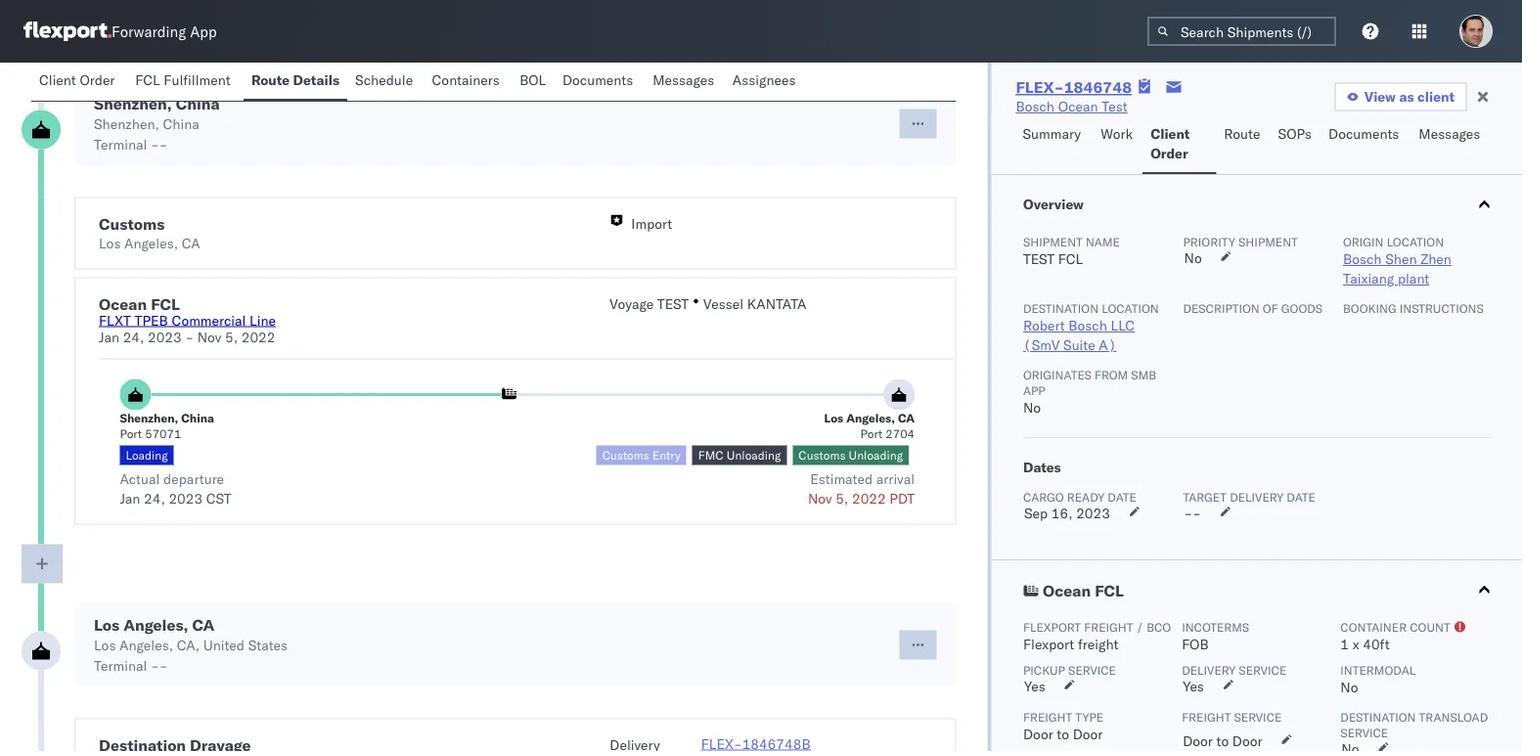 Task type: describe. For each thing, give the bounding box(es) containing it.
nov inside estimated arrival nov 5, 2022 pdt
[[808, 490, 832, 507]]

service for delivery service
[[1239, 663, 1286, 678]]

cst
[[206, 490, 232, 507]]

fmc unloading
[[698, 449, 781, 463]]

order for the leftmost client order button
[[80, 71, 115, 89]]

0 vertical spatial messages button
[[645, 63, 725, 101]]

--
[[1184, 505, 1201, 522]]

china for shenzhen, china shenzhen, china terminal --
[[176, 94, 220, 113]]

2022 inside ocean fcl flxt tpeb commercial line jan 24, 2023 - nov 5, 2022
[[241, 329, 275, 346]]

0 vertical spatial freight
[[1084, 620, 1133, 634]]

freight type door to door
[[1023, 710, 1103, 743]]

smb
[[1131, 367, 1156, 382]]

date for --
[[1286, 490, 1315, 504]]

target delivery date
[[1183, 490, 1315, 504]]

5, inside estimated arrival nov 5, 2022 pdt
[[836, 490, 849, 507]]

destination location robert bosch llc (smv suite a)
[[1023, 301, 1159, 354]]

1 vertical spatial freight
[[1078, 636, 1118, 653]]

port inside los angeles, ca port 2704
[[860, 427, 883, 442]]

summary button
[[1015, 116, 1093, 174]]

unloading for fmc unloading
[[727, 449, 781, 463]]

bol
[[520, 71, 546, 89]]

0 vertical spatial documents button
[[555, 63, 645, 101]]

los angeles, ca port 2704
[[824, 411, 915, 442]]

1 horizontal spatial to
[[1216, 733, 1229, 750]]

customs entry
[[602, 449, 681, 463]]

name
[[1085, 234, 1120, 249]]

customs los angeles, ca
[[99, 214, 200, 252]]

shenzhen, china port 57071 loading actual departure jan 24, 2023 cst
[[120, 411, 232, 507]]

arrival
[[876, 471, 915, 488]]

goods
[[1281, 301, 1322, 316]]

actual
[[120, 471, 160, 488]]

priority
[[1183, 234, 1235, 249]]

5, inside ocean fcl flxt tpeb commercial line jan 24, 2023 - nov 5, 2022
[[225, 329, 238, 346]]

2022 inside estimated arrival nov 5, 2022 pdt
[[852, 490, 886, 507]]

messages for bottommost messages 'button'
[[1419, 125, 1481, 142]]

0 horizontal spatial documents
[[562, 71, 633, 89]]

sops
[[1278, 125, 1312, 142]]

flexport freight / bco flexport freight
[[1023, 620, 1171, 653]]

service for pickup service
[[1068, 663, 1116, 678]]

1 horizontal spatial client order button
[[1143, 116, 1216, 174]]

ocean fcl
[[1042, 581, 1123, 601]]

view
[[1365, 88, 1396, 105]]

ready
[[1067, 490, 1104, 504]]

sops button
[[1270, 116, 1321, 174]]

view as client
[[1365, 88, 1455, 105]]

view as client button
[[1334, 82, 1468, 112]]

shipment name test fcl
[[1023, 234, 1120, 268]]

jan inside the shenzhen, china port 57071 loading actual departure jan 24, 2023 cst
[[120, 490, 140, 507]]

customs for customs entry
[[602, 449, 649, 463]]

booking
[[1343, 301, 1396, 316]]

1 flexport from the top
[[1023, 620, 1081, 634]]

china for shenzhen, china port 57071 loading actual departure jan 24, 2023 cst
[[181, 411, 214, 426]]

ca,
[[177, 637, 200, 654]]

destination for service
[[1340, 710, 1416, 725]]

- inside ocean fcl flxt tpeb commercial line jan 24, 2023 - nov 5, 2022
[[185, 329, 194, 346]]

fulfillment
[[164, 71, 231, 89]]

forwarding
[[112, 22, 186, 41]]

door down type
[[1072, 726, 1103, 743]]

terminal inside the los angeles, ca los angeles, ca, united states terminal --
[[94, 657, 147, 675]]

details
[[293, 71, 340, 89]]

shen
[[1385, 250, 1417, 268]]

16,
[[1051, 505, 1072, 522]]

jan inside ocean fcl flxt tpeb commercial line jan 24, 2023 - nov 5, 2022
[[99, 329, 119, 346]]

2023 inside the shenzhen, china port 57071 loading actual departure jan 24, 2023 cst
[[169, 490, 203, 507]]

flxt tpeb commercial line link
[[99, 312, 276, 329]]

door down freight service
[[1183, 733, 1213, 750]]

bosch inside the destination location robert bosch llc (smv suite a)
[[1068, 317, 1107, 334]]

yes for delivery
[[1183, 678, 1204, 695]]

unloading for customs unloading
[[849, 449, 903, 463]]

flexport. image
[[23, 22, 112, 41]]

1 horizontal spatial documents
[[1329, 125, 1399, 142]]

work button
[[1093, 116, 1143, 174]]

(smv
[[1023, 337, 1060, 354]]

vessel
[[704, 295, 744, 313]]

door down the service at the right bottom of page
[[1232, 733, 1262, 750]]

fmc
[[698, 449, 724, 463]]

incoterms fob
[[1182, 620, 1249, 653]]

client
[[1418, 88, 1455, 105]]

ocean for ocean fcl flxt tpeb commercial line jan 24, 2023 - nov 5, 2022
[[99, 295, 147, 314]]

container
[[1340, 620, 1407, 634]]

destination for robert
[[1023, 301, 1098, 316]]

target
[[1183, 490, 1226, 504]]

delivery
[[1229, 490, 1283, 504]]

test
[[1102, 98, 1128, 115]]

no inside 'originates from smb app no'
[[1023, 399, 1041, 416]]

robert bosch llc (smv suite a) link
[[1023, 317, 1135, 354]]

route details
[[251, 71, 340, 89]]

line
[[250, 312, 276, 329]]

from
[[1094, 367, 1128, 382]]

freight for freight service
[[1182, 710, 1231, 725]]

ocean inside bosch ocean test link
[[1058, 98, 1098, 115]]

24, inside ocean fcl flxt tpeb commercial line jan 24, 2023 - nov 5, 2022
[[123, 329, 144, 346]]

2704
[[886, 427, 915, 442]]

1 x 40ft
[[1340, 636, 1389, 653]]

origin
[[1343, 234, 1384, 249]]

bosch ocean test
[[1016, 98, 1128, 115]]

freight service
[[1182, 710, 1282, 725]]

1 vertical spatial shenzhen,
[[94, 115, 159, 133]]

assignees button
[[725, 63, 807, 101]]

fcl fulfillment
[[135, 71, 231, 89]]

entry
[[653, 449, 681, 463]]

fcl inside button
[[135, 71, 160, 89]]

incoterms
[[1182, 620, 1249, 634]]

57071
[[145, 427, 181, 442]]

priority shipment
[[1183, 234, 1298, 249]]

voyage test
[[610, 295, 689, 313]]

bco
[[1146, 620, 1171, 634]]

fcl inside ocean fcl flxt tpeb commercial line jan 24, 2023 - nov 5, 2022
[[151, 295, 180, 314]]

route button
[[1216, 116, 1270, 174]]

fcl fulfillment button
[[127, 63, 244, 101]]

client for the leftmost client order button
[[39, 71, 76, 89]]

import
[[631, 215, 672, 232]]

voyage
[[610, 295, 654, 313]]

freight for freight type door to door
[[1023, 710, 1072, 725]]

type
[[1075, 710, 1103, 725]]

commercial
[[172, 312, 246, 329]]

messages for topmost messages 'button'
[[653, 71, 714, 89]]

Search Shipments (/) text field
[[1148, 17, 1337, 46]]

flex-1846748
[[1016, 77, 1132, 97]]

work
[[1101, 125, 1133, 142]]

vessel kantata
[[704, 295, 807, 313]]

shenzhen, for shenzhen, china shenzhen, china terminal --
[[94, 94, 172, 113]]

description
[[1183, 301, 1259, 316]]

bol button
[[512, 63, 555, 101]]

containers button
[[424, 63, 512, 101]]

description of goods
[[1183, 301, 1322, 316]]

customs for customs unloading
[[799, 449, 846, 463]]



Task type: locate. For each thing, give the bounding box(es) containing it.
ca inside the los angeles, ca los angeles, ca, united states terminal --
[[192, 615, 215, 635]]

1 horizontal spatial bosch
[[1068, 317, 1107, 334]]

0 horizontal spatial messages button
[[645, 63, 725, 101]]

1 vertical spatial jan
[[120, 490, 140, 507]]

client order button right work
[[1143, 116, 1216, 174]]

1 horizontal spatial yes
[[1183, 678, 1204, 695]]

yes down the delivery
[[1183, 678, 1204, 695]]

intermodal no
[[1340, 663, 1415, 696]]

fcl up the flexport freight / bco flexport freight
[[1094, 581, 1123, 601]]

app inside 'originates from smb app no'
[[1023, 383, 1045, 398]]

0 vertical spatial app
[[190, 22, 217, 41]]

fcl inside the shipment name test fcl
[[1058, 250, 1083, 268]]

ca inside customs los angeles, ca
[[182, 235, 200, 252]]

40ft
[[1363, 636, 1389, 653]]

1 horizontal spatial location
[[1387, 234, 1444, 249]]

1 horizontal spatial customs
[[602, 449, 649, 463]]

0 vertical spatial documents
[[562, 71, 633, 89]]

door
[[1023, 726, 1053, 743], [1072, 726, 1103, 743], [1183, 733, 1213, 750], [1232, 733, 1262, 750]]

0 vertical spatial 5,
[[225, 329, 238, 346]]

port inside the shenzhen, china port 57071 loading actual departure jan 24, 2023 cst
[[120, 427, 142, 442]]

customs unloading
[[799, 449, 903, 463]]

1 vertical spatial route
[[1224, 125, 1261, 142]]

5, left line
[[225, 329, 238, 346]]

yes for pickup
[[1024, 678, 1045, 695]]

order down forwarding app link
[[80, 71, 115, 89]]

angeles, up ca,
[[123, 615, 188, 635]]

0 horizontal spatial customs
[[99, 214, 165, 234]]

flexport
[[1023, 620, 1081, 634], [1023, 636, 1074, 653]]

client order right work button
[[1151, 125, 1190, 162]]

order for client order button to the right
[[1151, 145, 1188, 162]]

1 vertical spatial 5,
[[836, 490, 849, 507]]

delivery
[[1182, 663, 1235, 678]]

yes down pickup
[[1024, 678, 1045, 695]]

angeles, left ca,
[[119, 637, 173, 654]]

freight left type
[[1023, 710, 1072, 725]]

1 freight from the left
[[1023, 710, 1072, 725]]

ca up the 2704
[[898, 411, 915, 426]]

bosch inside "origin location bosch shen zhen taixiang plant"
[[1343, 250, 1382, 268]]

2 port from the left
[[860, 427, 883, 442]]

documents
[[562, 71, 633, 89], [1329, 125, 1399, 142]]

1 horizontal spatial 5,
[[836, 490, 849, 507]]

2023 down ready
[[1076, 505, 1110, 522]]

originates
[[1023, 367, 1091, 382]]

messages
[[653, 71, 714, 89], [1419, 125, 1481, 142]]

location for zhen
[[1387, 234, 1444, 249]]

ocean down "flex-1846748" link
[[1058, 98, 1098, 115]]

bosch up suite in the right top of the page
[[1068, 317, 1107, 334]]

date right ready
[[1107, 490, 1136, 504]]

0 horizontal spatial documents button
[[555, 63, 645, 101]]

messages button down the client
[[1411, 116, 1491, 174]]

no down intermodal
[[1340, 679, 1358, 696]]

1 vertical spatial no
[[1023, 399, 1041, 416]]

freight inside freight type door to door
[[1023, 710, 1072, 725]]

originates from smb app no
[[1023, 367, 1156, 416]]

service
[[1234, 710, 1282, 725]]

1 vertical spatial destination
[[1340, 710, 1416, 725]]

schedule
[[355, 71, 413, 89]]

ca inside los angeles, ca port 2704
[[898, 411, 915, 426]]

port left the 2704
[[860, 427, 883, 442]]

port
[[120, 427, 142, 442], [860, 427, 883, 442]]

ca
[[182, 235, 200, 252], [898, 411, 915, 426], [192, 615, 215, 635]]

2023 right flxt
[[148, 329, 182, 346]]

test right the voyage
[[657, 295, 689, 313]]

0 vertical spatial flexport
[[1023, 620, 1081, 634]]

destination inside the destination location robert bosch llc (smv suite a)
[[1023, 301, 1098, 316]]

client
[[39, 71, 76, 89], [1151, 125, 1190, 142]]

location inside the destination location robert bosch llc (smv suite a)
[[1101, 301, 1159, 316]]

0 vertical spatial ocean
[[1058, 98, 1098, 115]]

1 horizontal spatial messages button
[[1411, 116, 1491, 174]]

ocean down customs los angeles, ca
[[99, 295, 147, 314]]

nov left line
[[197, 329, 222, 346]]

china inside the shenzhen, china port 57071 loading actual departure jan 24, 2023 cst
[[181, 411, 214, 426]]

24, left commercial
[[123, 329, 144, 346]]

cargo ready date
[[1023, 490, 1136, 504]]

los inside customs los angeles, ca
[[99, 235, 121, 252]]

0 vertical spatial location
[[1387, 234, 1444, 249]]

1 horizontal spatial port
[[860, 427, 883, 442]]

route details button
[[244, 63, 347, 101]]

test
[[1023, 250, 1054, 268], [657, 295, 689, 313]]

shenzhen, inside the shenzhen, china port 57071 loading actual departure jan 24, 2023 cst
[[120, 411, 178, 426]]

client right work
[[1151, 125, 1190, 142]]

1 horizontal spatial messages
[[1419, 125, 1481, 142]]

1 horizontal spatial freight
[[1182, 710, 1231, 725]]

forwarding app link
[[23, 22, 217, 41]]

/
[[1136, 620, 1143, 634]]

taixiang
[[1343, 270, 1394, 287]]

date right delivery
[[1286, 490, 1315, 504]]

jan down actual
[[120, 490, 140, 507]]

0 horizontal spatial test
[[657, 295, 689, 313]]

service inside destination transload service
[[1340, 725, 1388, 740]]

route for route details
[[251, 71, 290, 89]]

0 vertical spatial bosch
[[1016, 98, 1055, 115]]

no down priority
[[1184, 249, 1202, 267]]

ca up ocean fcl flxt tpeb commercial line jan 24, 2023 - nov 5, 2022
[[182, 235, 200, 252]]

service down intermodal no at bottom right
[[1340, 725, 1388, 740]]

0 horizontal spatial destination
[[1023, 301, 1098, 316]]

a)
[[1099, 337, 1116, 354]]

pickup service
[[1023, 663, 1116, 678]]

1 vertical spatial app
[[1023, 383, 1045, 398]]

route left details
[[251, 71, 290, 89]]

1 vertical spatial messages button
[[1411, 116, 1491, 174]]

1 horizontal spatial no
[[1184, 249, 1202, 267]]

app down originates
[[1023, 383, 1045, 398]]

flex-
[[1016, 77, 1064, 97]]

ocean up the flexport freight / bco flexport freight
[[1042, 581, 1091, 601]]

client order button down flexport. image
[[31, 63, 127, 101]]

door down pickup
[[1023, 726, 1053, 743]]

1 horizontal spatial app
[[1023, 383, 1045, 398]]

1 unloading from the left
[[727, 449, 781, 463]]

nov down estimated
[[808, 490, 832, 507]]

0 horizontal spatial to
[[1057, 726, 1069, 743]]

customs inside customs los angeles, ca
[[99, 214, 165, 234]]

ocean inside ocean fcl flxt tpeb commercial line jan 24, 2023 - nov 5, 2022
[[99, 295, 147, 314]]

zhen
[[1420, 250, 1451, 268]]

yes
[[1024, 678, 1045, 695], [1183, 678, 1204, 695]]

location up llc
[[1101, 301, 1159, 316]]

port up loading
[[120, 427, 142, 442]]

1 vertical spatial flexport
[[1023, 636, 1074, 653]]

freight
[[1084, 620, 1133, 634], [1078, 636, 1118, 653]]

0 vertical spatial test
[[1023, 250, 1054, 268]]

kantata
[[747, 295, 807, 313]]

1 horizontal spatial 2022
[[852, 490, 886, 507]]

2 freight from the left
[[1182, 710, 1231, 725]]

date for sep 16, 2023
[[1107, 490, 1136, 504]]

order right work button
[[1151, 145, 1188, 162]]

order
[[80, 71, 115, 89], [1151, 145, 1188, 162]]

to
[[1057, 726, 1069, 743], [1216, 733, 1229, 750]]

service up the service at the right bottom of page
[[1239, 663, 1286, 678]]

0 vertical spatial order
[[80, 71, 115, 89]]

ca for los angeles, ca port 2704
[[898, 411, 915, 426]]

1 horizontal spatial nov
[[808, 490, 832, 507]]

1 vertical spatial 24,
[[144, 490, 165, 507]]

sep 16, 2023
[[1024, 505, 1110, 522]]

1 vertical spatial documents
[[1329, 125, 1399, 142]]

0 horizontal spatial client order
[[39, 71, 115, 89]]

client down flexport. image
[[39, 71, 76, 89]]

service down the flexport freight / bco flexport freight
[[1068, 663, 1116, 678]]

customs
[[99, 214, 165, 234], [602, 449, 649, 463], [799, 449, 846, 463]]

2 vertical spatial ca
[[192, 615, 215, 635]]

2 terminal from the top
[[94, 657, 147, 675]]

ocean fcl button
[[992, 561, 1522, 619]]

ocean for ocean fcl
[[1042, 581, 1091, 601]]

1 vertical spatial nov
[[808, 490, 832, 507]]

0 vertical spatial ca
[[182, 235, 200, 252]]

bosch down origin at the right top of page
[[1343, 250, 1382, 268]]

booking instructions
[[1343, 301, 1484, 316]]

route inside button
[[1224, 125, 1261, 142]]

tpeb
[[135, 312, 168, 329]]

1 vertical spatial client order
[[1151, 125, 1190, 162]]

ca for los angeles, ca los angeles, ca, united states terminal --
[[192, 615, 215, 635]]

ocean inside ocean fcl button
[[1042, 581, 1091, 601]]

2 unloading from the left
[[849, 449, 903, 463]]

location inside "origin location bosch shen zhen taixiang plant"
[[1387, 234, 1444, 249]]

freight
[[1023, 710, 1072, 725], [1182, 710, 1231, 725]]

unloading
[[727, 449, 781, 463], [849, 449, 903, 463]]

route for route
[[1224, 125, 1261, 142]]

1 vertical spatial ca
[[898, 411, 915, 426]]

client order down flexport. image
[[39, 71, 115, 89]]

fcl
[[135, 71, 160, 89], [1058, 250, 1083, 268], [151, 295, 180, 314], [1094, 581, 1123, 601]]

location for llc
[[1101, 301, 1159, 316]]

1 horizontal spatial documents button
[[1321, 116, 1411, 174]]

0 vertical spatial nov
[[197, 329, 222, 346]]

1 horizontal spatial order
[[1151, 145, 1188, 162]]

0 vertical spatial no
[[1184, 249, 1202, 267]]

shenzhen,
[[94, 94, 172, 113], [94, 115, 159, 133], [120, 411, 178, 426]]

destination up robert
[[1023, 301, 1098, 316]]

2 vertical spatial bosch
[[1068, 317, 1107, 334]]

0 horizontal spatial yes
[[1024, 678, 1045, 695]]

customs for customs los angeles, ca
[[99, 214, 165, 234]]

1 date from the left
[[1107, 490, 1136, 504]]

date
[[1107, 490, 1136, 504], [1286, 490, 1315, 504]]

no down originates
[[1023, 399, 1041, 416]]

1 port from the left
[[120, 427, 142, 442]]

freight up pickup service
[[1078, 636, 1118, 653]]

overview
[[1023, 196, 1084, 213]]

messages button left assignees on the top
[[645, 63, 725, 101]]

0 horizontal spatial unloading
[[727, 449, 781, 463]]

count
[[1410, 620, 1450, 634]]

-
[[151, 136, 159, 153], [159, 136, 168, 153], [185, 329, 194, 346], [1184, 505, 1192, 522], [1192, 505, 1201, 522], [151, 657, 159, 675], [159, 657, 168, 675]]

route left sops
[[1224, 125, 1261, 142]]

0 vertical spatial 24,
[[123, 329, 144, 346]]

1 vertical spatial order
[[1151, 145, 1188, 162]]

1 yes from the left
[[1024, 678, 1045, 695]]

1 vertical spatial client order button
[[1143, 116, 1216, 174]]

0 horizontal spatial client order button
[[31, 63, 127, 101]]

0 vertical spatial client
[[39, 71, 76, 89]]

1 vertical spatial location
[[1101, 301, 1159, 316]]

to down freight service
[[1216, 733, 1229, 750]]

service
[[1068, 663, 1116, 678], [1239, 663, 1286, 678], [1340, 725, 1388, 740]]

states
[[248, 637, 288, 654]]

0 horizontal spatial order
[[80, 71, 115, 89]]

delivery service
[[1182, 663, 1286, 678]]

origin location bosch shen zhen taixiang plant
[[1343, 234, 1451, 287]]

transload
[[1419, 710, 1488, 725]]

2 yes from the left
[[1183, 678, 1204, 695]]

unloading down los angeles, ca port 2704
[[849, 449, 903, 463]]

1 vertical spatial ocean
[[99, 295, 147, 314]]

24, down actual
[[144, 490, 165, 507]]

client order
[[39, 71, 115, 89], [1151, 125, 1190, 162]]

client for client order button to the right
[[1151, 125, 1190, 142]]

schedule button
[[347, 63, 424, 101]]

0 horizontal spatial no
[[1023, 399, 1041, 416]]

plant
[[1398, 270, 1429, 287]]

2 vertical spatial china
[[181, 411, 214, 426]]

fcl up shenzhen, china shenzhen, china terminal --
[[135, 71, 160, 89]]

documents button down view at the top of the page
[[1321, 116, 1411, 174]]

app
[[190, 22, 217, 41], [1023, 383, 1045, 398]]

0 horizontal spatial service
[[1068, 663, 1116, 678]]

0 vertical spatial destination
[[1023, 301, 1098, 316]]

0 horizontal spatial 5,
[[225, 329, 238, 346]]

1 horizontal spatial destination
[[1340, 710, 1416, 725]]

5, down estimated
[[836, 490, 849, 507]]

documents right bol button
[[562, 71, 633, 89]]

1 vertical spatial china
[[163, 115, 199, 133]]

messages left assignees on the top
[[653, 71, 714, 89]]

0 horizontal spatial nov
[[197, 329, 222, 346]]

fcl inside button
[[1094, 581, 1123, 601]]

1 vertical spatial messages
[[1419, 125, 1481, 142]]

fcl down shipment
[[1058, 250, 1083, 268]]

terminal inside shenzhen, china shenzhen, china terminal --
[[94, 136, 147, 153]]

route inside button
[[251, 71, 290, 89]]

destination inside destination transload service
[[1340, 710, 1416, 725]]

1 horizontal spatial test
[[1023, 250, 1054, 268]]

test down shipment
[[1023, 250, 1054, 268]]

2 flexport from the top
[[1023, 636, 1074, 653]]

destination down intermodal no at bottom right
[[1340, 710, 1416, 725]]

bosch shen zhen taixiang plant link
[[1343, 250, 1451, 287]]

1 horizontal spatial client order
[[1151, 125, 1190, 162]]

0 vertical spatial messages
[[653, 71, 714, 89]]

order inside client order
[[1151, 145, 1188, 162]]

to down pickup service
[[1057, 726, 1069, 743]]

0 vertical spatial client order
[[39, 71, 115, 89]]

dates
[[1023, 459, 1061, 476]]

1 horizontal spatial date
[[1286, 490, 1315, 504]]

sep
[[1024, 505, 1048, 522]]

assignees
[[733, 71, 796, 89]]

2 horizontal spatial customs
[[799, 449, 846, 463]]

0 horizontal spatial 2022
[[241, 329, 275, 346]]

nov inside ocean fcl flxt tpeb commercial line jan 24, 2023 - nov 5, 2022
[[197, 329, 222, 346]]

no inside intermodal no
[[1340, 679, 1358, 696]]

0 vertical spatial route
[[251, 71, 290, 89]]

to inside freight type door to door
[[1057, 726, 1069, 743]]

0 horizontal spatial bosch
[[1016, 98, 1055, 115]]

documents button right bol
[[555, 63, 645, 101]]

shipment
[[1023, 234, 1082, 249]]

shenzhen, china shenzhen, china terminal --
[[94, 94, 220, 153]]

los inside los angeles, ca port 2704
[[824, 411, 844, 426]]

0 vertical spatial shenzhen,
[[94, 94, 172, 113]]

los angeles, ca los angeles, ca, united states terminal --
[[94, 615, 288, 675]]

freight up door to door
[[1182, 710, 1231, 725]]

test inside the shipment name test fcl
[[1023, 250, 1054, 268]]

unloading right the fmc
[[727, 449, 781, 463]]

0 horizontal spatial app
[[190, 22, 217, 41]]

fcl right flxt
[[151, 295, 180, 314]]

china down fcl fulfillment button
[[163, 115, 199, 133]]

terminal
[[94, 136, 147, 153], [94, 657, 147, 675]]

ocean fcl flxt tpeb commercial line jan 24, 2023 - nov 5, 2022
[[99, 295, 276, 346]]

forwarding app
[[112, 22, 217, 41]]

1 horizontal spatial service
[[1239, 663, 1286, 678]]

2023 down departure in the left bottom of the page
[[169, 490, 203, 507]]

angeles, up the tpeb
[[124, 235, 178, 252]]

jan left the tpeb
[[99, 329, 119, 346]]

jan
[[99, 329, 119, 346], [120, 490, 140, 507]]

x
[[1352, 636, 1359, 653]]

bosch down flex-
[[1016, 98, 1055, 115]]

location up 'shen'
[[1387, 234, 1444, 249]]

shenzhen, for shenzhen, china port 57071 loading actual departure jan 24, 2023 cst
[[120, 411, 178, 426]]

0 horizontal spatial freight
[[1023, 710, 1072, 725]]

no
[[1184, 249, 1202, 267], [1023, 399, 1041, 416], [1340, 679, 1358, 696]]

departure
[[163, 471, 224, 488]]

estimated arrival nov 5, 2022 pdt
[[808, 471, 915, 507]]

angeles, up the 2704
[[846, 411, 895, 426]]

china up "57071"
[[181, 411, 214, 426]]

1 terminal from the top
[[94, 136, 147, 153]]

app up fulfillment
[[190, 22, 217, 41]]

bosch ocean test link
[[1016, 97, 1128, 116]]

1 vertical spatial documents button
[[1321, 116, 1411, 174]]

2 horizontal spatial bosch
[[1343, 250, 1382, 268]]

1 horizontal spatial client
[[1151, 125, 1190, 142]]

angeles, inside los angeles, ca port 2704
[[846, 411, 895, 426]]

0 horizontal spatial port
[[120, 427, 142, 442]]

client order button
[[31, 63, 127, 101], [1143, 116, 1216, 174]]

2023 inside ocean fcl flxt tpeb commercial line jan 24, 2023 - nov 5, 2022
[[148, 329, 182, 346]]

documents down view at the top of the page
[[1329, 125, 1399, 142]]

intermodal
[[1340, 663, 1415, 678]]

1 vertical spatial bosch
[[1343, 250, 1382, 268]]

24, inside the shenzhen, china port 57071 loading actual departure jan 24, 2023 cst
[[144, 490, 165, 507]]

messages down the client
[[1419, 125, 1481, 142]]

united
[[203, 637, 245, 654]]

2 date from the left
[[1286, 490, 1315, 504]]

china down fulfillment
[[176, 94, 220, 113]]

2 horizontal spatial no
[[1340, 679, 1358, 696]]

ca up ca,
[[192, 615, 215, 635]]

documents button
[[555, 63, 645, 101], [1321, 116, 1411, 174]]

china
[[176, 94, 220, 113], [163, 115, 199, 133], [181, 411, 214, 426]]

ocean
[[1058, 98, 1098, 115], [99, 295, 147, 314], [1042, 581, 1091, 601]]

freight left / on the right bottom
[[1084, 620, 1133, 634]]

1 vertical spatial client
[[1151, 125, 1190, 142]]

estimated
[[810, 471, 873, 488]]

0 vertical spatial china
[[176, 94, 220, 113]]

1 vertical spatial test
[[657, 295, 689, 313]]

summary
[[1023, 125, 1081, 142]]

angeles, inside customs los angeles, ca
[[124, 235, 178, 252]]

0 vertical spatial 2022
[[241, 329, 275, 346]]

2 vertical spatial ocean
[[1042, 581, 1091, 601]]



Task type: vqa. For each thing, say whether or not it's contained in the screenshot.
Shenzhen, China Shenzhen, China Terminal --
yes



